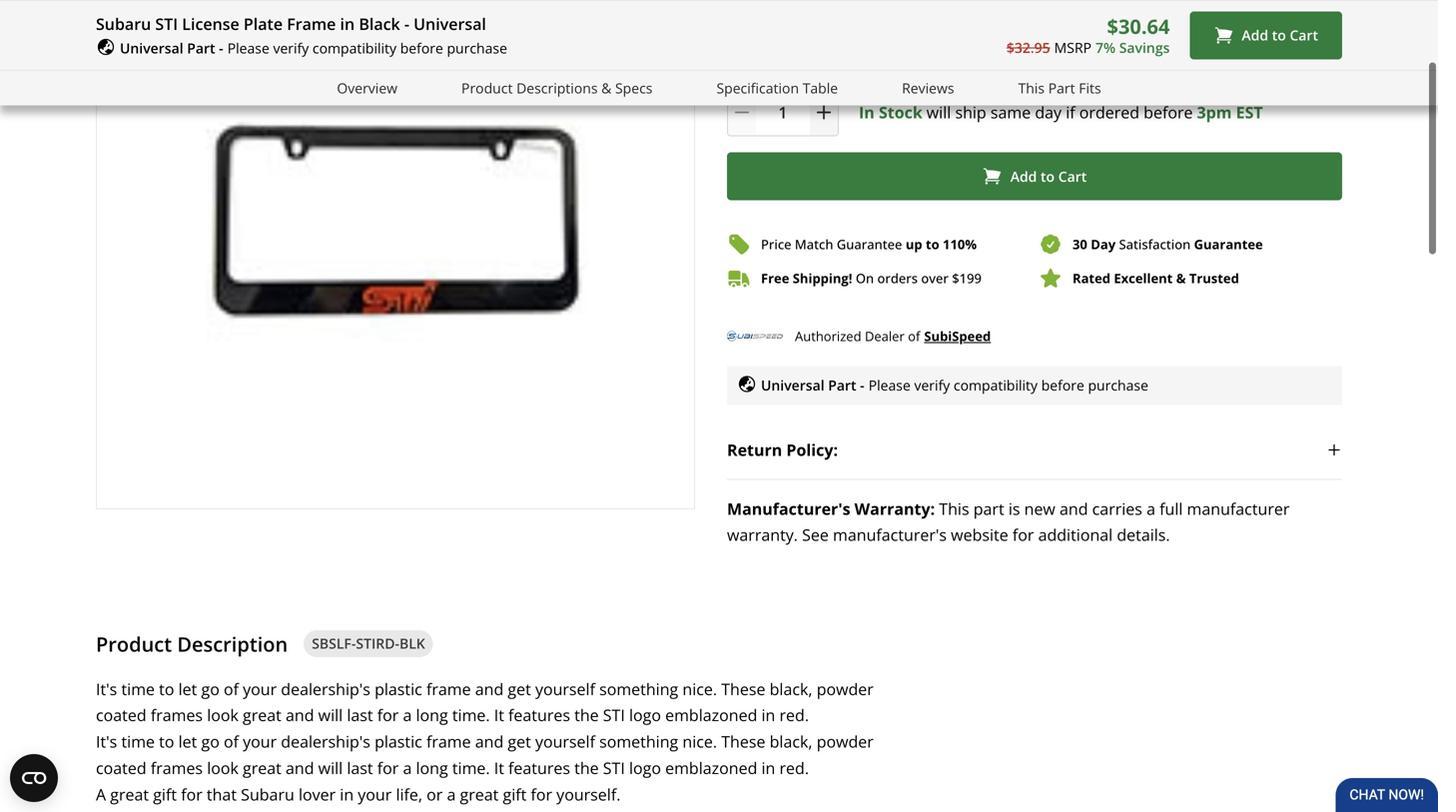 Task type: locate. For each thing, give the bounding box(es) containing it.
compatibility
[[313, 38, 397, 57], [954, 376, 1038, 395]]

1 horizontal spatial add
[[1242, 26, 1269, 45]]

0 vertical spatial look
[[207, 704, 239, 726]]

1 horizontal spatial add to cart
[[1242, 26, 1319, 45]]

description
[[177, 630, 288, 658]]

1 vertical spatial subaru
[[241, 784, 295, 805]]

lover
[[299, 784, 336, 805]]

get
[[508, 678, 531, 700], [508, 731, 531, 752]]

before
[[400, 38, 443, 57], [1144, 101, 1193, 123], [1042, 376, 1085, 395]]

part
[[187, 38, 215, 57], [1049, 78, 1076, 97], [828, 376, 857, 395]]

1 vertical spatial add to cart
[[1011, 167, 1087, 186]]

open widget image
[[10, 754, 58, 802]]

0 vertical spatial compatibility
[[313, 38, 397, 57]]

1 vertical spatial go
[[201, 731, 220, 752]]

1 vertical spatial get
[[508, 731, 531, 752]]

shipping!
[[793, 269, 853, 287]]

go down product description
[[201, 678, 220, 700]]

0 vertical spatial verify
[[273, 38, 309, 57]]

& left specs
[[602, 78, 612, 97]]

1 vertical spatial it's
[[96, 731, 117, 752]]

1 let from the top
[[178, 678, 197, 700]]

verify
[[273, 38, 309, 57], [915, 376, 950, 395]]

1 horizontal spatial cart
[[1290, 26, 1319, 45]]

before up the return policy: dropdown button
[[1042, 376, 1085, 395]]

will up lover
[[318, 757, 343, 779]]

emblazoned
[[665, 704, 758, 726], [665, 757, 758, 779]]

overview link
[[337, 77, 398, 99]]

1 vertical spatial universal
[[120, 38, 183, 57]]

1 vertical spatial last
[[347, 757, 373, 779]]

0 vertical spatial subaru
[[96, 13, 151, 34]]

this for part
[[939, 498, 970, 519]]

universal right black
[[414, 13, 486, 34]]

plastic down blk
[[375, 678, 422, 700]]

msrp
[[1055, 38, 1092, 57]]

if
[[1066, 101, 1076, 123]]

universal part - please verify compatibility before purchase down frame
[[120, 38, 507, 57]]

0 horizontal spatial cart
[[1059, 167, 1087, 186]]

long down blk
[[416, 704, 448, 726]]

specification table link
[[717, 77, 838, 99]]

1 vertical spatial -
[[219, 38, 223, 57]]

1 vertical spatial universal part - please verify compatibility before purchase
[[761, 376, 1149, 395]]

- down authorized dealer of subispeed
[[860, 376, 865, 395]]

2 nice. from the top
[[683, 731, 717, 752]]

sti
[[155, 13, 178, 34], [603, 704, 625, 726], [603, 757, 625, 779]]

in
[[340, 13, 355, 34], [824, 40, 839, 62], [762, 704, 776, 726], [762, 757, 776, 779], [340, 784, 354, 805]]

0 vertical spatial this
[[1019, 78, 1045, 97]]

1 vertical spatial coated
[[96, 757, 147, 779]]

1 horizontal spatial guarantee
[[1194, 235, 1264, 253]]

0 horizontal spatial please
[[227, 38, 270, 57]]

specs
[[615, 78, 653, 97]]

7%
[[1096, 38, 1116, 57]]

0 vertical spatial it
[[494, 704, 504, 726]]

1 horizontal spatial product
[[462, 78, 513, 97]]

4
[[843, 40, 852, 62]]

2 coated from the top
[[96, 757, 147, 779]]

2 it from the top
[[494, 757, 504, 779]]

dealer
[[865, 327, 905, 345]]

0 vertical spatial red.
[[780, 704, 809, 726]]

of right dealer
[[908, 327, 920, 345]]

2 frames from the top
[[151, 757, 203, 779]]

add up "est"
[[1242, 26, 1269, 45]]

2 get from the top
[[508, 731, 531, 752]]

add to cart
[[1242, 26, 1319, 45], [1011, 167, 1087, 186]]

up
[[906, 235, 923, 253]]

1 vertical spatial before
[[1144, 101, 1193, 123]]

2 it's from the top
[[96, 731, 117, 752]]

& left trusted
[[1177, 269, 1186, 287]]

this for part
[[1019, 78, 1045, 97]]

add to cart button down day at the top right
[[727, 152, 1343, 200]]

cart
[[1290, 26, 1319, 45], [1059, 167, 1087, 186]]

subaru left license
[[96, 13, 151, 34]]

0 vertical spatial these
[[722, 678, 766, 700]]

purchase
[[447, 38, 507, 57], [1088, 376, 1149, 395]]

these
[[722, 678, 766, 700], [722, 731, 766, 752]]

1 logo from the top
[[629, 704, 661, 726]]

plastic up life,
[[375, 731, 422, 752]]

part up the in stock will ship same day if ordered before 3pm est
[[1049, 78, 1076, 97]]

$30.64 $32.95 msrp 7% savings
[[1007, 13, 1170, 57]]

0 vertical spatial last
[[347, 704, 373, 726]]

look down description
[[207, 704, 239, 726]]

1 vertical spatial these
[[722, 731, 766, 752]]

0 vertical spatial your
[[243, 678, 277, 700]]

coated
[[96, 704, 147, 726], [96, 757, 147, 779]]

will down the sbslf-
[[318, 704, 343, 726]]

will
[[927, 101, 951, 123], [318, 704, 343, 726], [318, 757, 343, 779]]

1 vertical spatial add
[[1011, 167, 1037, 186]]

before left 3pm
[[1144, 101, 1193, 123]]

go
[[201, 678, 220, 700], [201, 731, 220, 752]]

before down black
[[400, 38, 443, 57]]

2 features from the top
[[509, 757, 570, 779]]

0 vertical spatial go
[[201, 678, 220, 700]]

add for bottommost add to cart button
[[1011, 167, 1037, 186]]

go up that
[[201, 731, 220, 752]]

0 vertical spatial the
[[575, 704, 599, 726]]

&
[[602, 78, 612, 97], [1177, 269, 1186, 287]]

frame
[[427, 678, 471, 700], [427, 731, 471, 752]]

day
[[1035, 101, 1062, 123]]

guarantee up free shipping! on orders over $199
[[837, 235, 903, 253]]

0 vertical spatial time.
[[452, 704, 490, 726]]

0 vertical spatial long
[[416, 704, 448, 726]]

verify down subaru sti license plate frame in black - universal
[[273, 38, 309, 57]]

gift left that
[[153, 784, 177, 805]]

product for product description
[[96, 630, 172, 658]]

for
[[1013, 524, 1034, 545], [377, 704, 399, 726], [377, 757, 399, 779], [181, 784, 203, 805], [531, 784, 552, 805]]

a inside this part is new and carries a full manufacturer warranty. see manufacturer's website for additional details.
[[1147, 498, 1156, 519]]

1 vertical spatial will
[[318, 704, 343, 726]]

add
[[1242, 26, 1269, 45], [1011, 167, 1037, 186]]

part down license
[[187, 38, 215, 57]]

it's down product description
[[96, 678, 117, 700]]

a left full
[[1147, 498, 1156, 519]]

1 horizontal spatial gift
[[503, 784, 527, 805]]

1 vertical spatial let
[[178, 731, 197, 752]]

compatibility down black
[[313, 38, 397, 57]]

-
[[404, 13, 410, 34], [219, 38, 223, 57], [860, 376, 865, 395]]

2 time. from the top
[[452, 757, 490, 779]]

0 horizontal spatial before
[[400, 38, 443, 57]]

universal down license
[[120, 38, 183, 57]]

2 red. from the top
[[780, 757, 809, 779]]

frames
[[151, 704, 203, 726], [151, 757, 203, 779]]

compatibility down subispeed at the top right
[[954, 376, 1038, 395]]

it's up a
[[96, 731, 117, 752]]

2 go from the top
[[201, 731, 220, 752]]

this left part
[[939, 498, 970, 519]]

2 look from the top
[[207, 757, 239, 779]]

add to cart down day at the top right
[[1011, 167, 1087, 186]]

1 vertical spatial yourself
[[535, 731, 595, 752]]

installments
[[957, 40, 1053, 62]]

last
[[347, 704, 373, 726], [347, 757, 373, 779]]

dealership's up lover
[[281, 731, 371, 752]]

2 gift from the left
[[503, 784, 527, 805]]

1 vertical spatial this
[[939, 498, 970, 519]]

0 vertical spatial let
[[178, 678, 197, 700]]

0 vertical spatial frames
[[151, 704, 203, 726]]

1 the from the top
[[575, 704, 599, 726]]

gift left yourself.
[[503, 784, 527, 805]]

verify down subispeed at the top right
[[915, 376, 950, 395]]

2 emblazoned from the top
[[665, 757, 758, 779]]

free
[[922, 40, 953, 62]]

look
[[207, 704, 239, 726], [207, 757, 239, 779]]

1 vertical spatial logo
[[629, 757, 661, 779]]

1 vertical spatial features
[[509, 757, 570, 779]]

est
[[1236, 101, 1263, 123]]

& for excellent
[[1177, 269, 1186, 287]]

1 vertical spatial it
[[494, 757, 504, 779]]

this up day at the top right
[[1019, 78, 1045, 97]]

1 something from the top
[[600, 678, 679, 700]]

the
[[575, 704, 599, 726], [575, 757, 599, 779]]

2 vertical spatial -
[[860, 376, 865, 395]]

1 vertical spatial plastic
[[375, 731, 422, 752]]

subaru right that
[[241, 784, 295, 805]]

1 vertical spatial purchase
[[1088, 376, 1149, 395]]

look up that
[[207, 757, 239, 779]]

it's time to let go of your dealership's plastic frame and get yourself something nice.  these black, powder coated frames look great and will last for a long time.  it features the sti logo emblazoned in red. it's time to let go of your dealership's plastic frame and get yourself something nice.  these black, powder coated frames look great and will last for a long time.  it features the sti logo emblazoned in red. a great gift for that subaru lover in your life, or a great gift for yourself.
[[96, 678, 874, 805]]

this
[[1019, 78, 1045, 97], [939, 498, 970, 519]]

in 4 interest-free installments of $7.66 .
[[824, 40, 1121, 62]]

1 vertical spatial &
[[1177, 269, 1186, 287]]

table
[[803, 78, 838, 97]]

add to cart button
[[1190, 11, 1343, 59], [727, 152, 1343, 200]]

please
[[227, 38, 270, 57], [869, 376, 911, 395]]

is
[[1009, 498, 1021, 519]]

will down 'reviews' link
[[927, 101, 951, 123]]

product left "descriptions"
[[462, 78, 513, 97]]

0 vertical spatial add to cart button
[[1190, 11, 1343, 59]]

0 vertical spatial logo
[[629, 704, 661, 726]]

None number field
[[727, 88, 839, 136]]

product descriptions & specs
[[462, 78, 653, 97]]

great
[[243, 704, 282, 726], [243, 757, 282, 779], [110, 784, 149, 805], [460, 784, 499, 805]]

orders
[[878, 269, 918, 287]]

0 horizontal spatial add to cart
[[1011, 167, 1087, 186]]

please down authorized dealer of subispeed
[[869, 376, 911, 395]]

manufacturer
[[1187, 498, 1290, 519]]

0 vertical spatial something
[[600, 678, 679, 700]]

in stock will ship same day if ordered before 3pm est
[[859, 101, 1263, 123]]

1 vertical spatial long
[[416, 757, 448, 779]]

to
[[1273, 26, 1287, 45], [1041, 167, 1055, 186], [926, 235, 940, 253], [159, 678, 174, 700], [159, 731, 174, 752]]

1 vertical spatial emblazoned
[[665, 757, 758, 779]]

this part fits link
[[1019, 77, 1102, 99]]

sbslf-stird-blk
[[312, 634, 425, 653]]

increment image
[[814, 102, 834, 122]]

1 red. from the top
[[780, 704, 809, 726]]

0 vertical spatial nice.
[[683, 678, 717, 700]]

1 horizontal spatial before
[[1042, 376, 1085, 395]]

2 dealership's from the top
[[281, 731, 371, 752]]

0 horizontal spatial compatibility
[[313, 38, 397, 57]]

& for descriptions
[[602, 78, 612, 97]]

dealership's down the sbslf-
[[281, 678, 371, 700]]

2 guarantee from the left
[[1194, 235, 1264, 253]]

1 vertical spatial product
[[96, 630, 172, 658]]

warranty:
[[855, 498, 935, 519]]

1 vertical spatial please
[[869, 376, 911, 395]]

guarantee up trusted
[[1194, 235, 1264, 253]]

0 horizontal spatial product
[[96, 630, 172, 658]]

$7.66
[[1076, 40, 1117, 62]]

time
[[121, 678, 155, 700], [121, 731, 155, 752]]

add for topmost add to cart button
[[1242, 26, 1269, 45]]

2 horizontal spatial part
[[1049, 78, 1076, 97]]

stock
[[879, 101, 923, 123]]

- down license
[[219, 38, 223, 57]]

add to cart up "est"
[[1242, 26, 1319, 45]]

add to cart button up "est"
[[1190, 11, 1343, 59]]

1 these from the top
[[722, 678, 766, 700]]

1 black, from the top
[[770, 678, 813, 700]]

1 nice. from the top
[[683, 678, 717, 700]]

long up or
[[416, 757, 448, 779]]

for down is
[[1013, 524, 1034, 545]]

add down same
[[1011, 167, 1037, 186]]

0 vertical spatial dealership's
[[281, 678, 371, 700]]

new
[[1025, 498, 1056, 519]]

1 vertical spatial nice.
[[683, 731, 717, 752]]

- right black
[[404, 13, 410, 34]]

this inside this part is new and carries a full manufacturer warranty. see manufacturer's website for additional details.
[[939, 498, 970, 519]]

overview
[[337, 78, 398, 97]]

universal down authorized
[[761, 376, 825, 395]]

0 vertical spatial get
[[508, 678, 531, 700]]

of
[[1057, 40, 1072, 62], [908, 327, 920, 345], [224, 678, 239, 700], [224, 731, 239, 752]]

yourself
[[535, 678, 595, 700], [535, 731, 595, 752]]

time.
[[452, 704, 490, 726], [452, 757, 490, 779]]

0 vertical spatial product
[[462, 78, 513, 97]]

2 horizontal spatial -
[[860, 376, 865, 395]]

please down the plate on the top of page
[[227, 38, 270, 57]]

0 vertical spatial add
[[1242, 26, 1269, 45]]

1 yourself from the top
[[535, 678, 595, 700]]

subispeed image
[[727, 322, 783, 350]]

30 day satisfaction guarantee
[[1073, 235, 1264, 253]]

1 go from the top
[[201, 678, 220, 700]]

0 horizontal spatial part
[[187, 38, 215, 57]]

part down authorized
[[828, 376, 857, 395]]

1 horizontal spatial verify
[[915, 376, 950, 395]]

2 horizontal spatial before
[[1144, 101, 1193, 123]]

0 vertical spatial purchase
[[447, 38, 507, 57]]

interest-
[[857, 40, 922, 62]]

1 vertical spatial the
[[575, 757, 599, 779]]

universal part - please verify compatibility before purchase down subispeed at the top right
[[761, 376, 1149, 395]]

1 horizontal spatial compatibility
[[954, 376, 1038, 395]]

1 vertical spatial frame
[[427, 731, 471, 752]]

1 horizontal spatial universal part - please verify compatibility before purchase
[[761, 376, 1149, 395]]

return policy: button
[[727, 421, 1343, 479]]

1 vertical spatial powder
[[817, 731, 874, 752]]

1 horizontal spatial &
[[1177, 269, 1186, 287]]

it's
[[96, 678, 117, 700], [96, 731, 117, 752]]

product for product descriptions & specs
[[462, 78, 513, 97]]

warranty.
[[727, 524, 798, 545]]

0 vertical spatial emblazoned
[[665, 704, 758, 726]]

0 vertical spatial powder
[[817, 678, 874, 700]]

& inside product descriptions & specs link
[[602, 78, 612, 97]]

cart for topmost add to cart button
[[1290, 26, 1319, 45]]

1 vertical spatial look
[[207, 757, 239, 779]]

1 get from the top
[[508, 678, 531, 700]]

1 vertical spatial compatibility
[[954, 376, 1038, 395]]

full
[[1160, 498, 1183, 519]]

0 horizontal spatial add
[[1011, 167, 1037, 186]]

0 vertical spatial time
[[121, 678, 155, 700]]

0 vertical spatial sti
[[155, 13, 178, 34]]

1 dealership's from the top
[[281, 678, 371, 700]]

2 frame from the top
[[427, 731, 471, 752]]

1 vertical spatial dealership's
[[281, 731, 371, 752]]

product left description
[[96, 630, 172, 658]]

1 plastic from the top
[[375, 678, 422, 700]]

let
[[178, 678, 197, 700], [178, 731, 197, 752]]



Task type: describe. For each thing, give the bounding box(es) containing it.
for left yourself.
[[531, 784, 552, 805]]

details.
[[1117, 524, 1170, 545]]

2 these from the top
[[722, 731, 766, 752]]

1 emblazoned from the top
[[665, 704, 758, 726]]

0 vertical spatial universal
[[414, 13, 486, 34]]

return
[[727, 439, 783, 460]]

sbslf-
[[312, 634, 356, 653]]

cart for bottommost add to cart button
[[1059, 167, 1087, 186]]

0 vertical spatial -
[[404, 13, 410, 34]]

0 vertical spatial will
[[927, 101, 951, 123]]

subaru sti license plate frame in black - universal
[[96, 13, 486, 34]]

2 let from the top
[[178, 731, 197, 752]]

over
[[921, 269, 949, 287]]

of left $7.66
[[1057, 40, 1072, 62]]

0 vertical spatial please
[[227, 38, 270, 57]]

2 vertical spatial your
[[358, 784, 392, 805]]

same
[[991, 101, 1031, 123]]

license
[[182, 13, 240, 34]]

1 vertical spatial verify
[[915, 376, 950, 395]]

1 last from the top
[[347, 704, 373, 726]]

rated
[[1073, 269, 1111, 287]]

2 vertical spatial before
[[1042, 376, 1085, 395]]

2 long from the top
[[416, 757, 448, 779]]

carries
[[1093, 498, 1143, 519]]

30
[[1073, 235, 1088, 253]]

1 vertical spatial your
[[243, 731, 277, 752]]

ship
[[956, 101, 987, 123]]

reviews
[[902, 78, 955, 97]]

1 vertical spatial part
[[1049, 78, 1076, 97]]

1 gift from the left
[[153, 784, 177, 805]]

frame
[[287, 13, 336, 34]]

$199
[[952, 269, 982, 287]]

authorized
[[795, 327, 862, 345]]

in
[[859, 101, 875, 123]]

1 frames from the top
[[151, 704, 203, 726]]

2 something from the top
[[600, 731, 679, 752]]

satisfaction
[[1119, 235, 1191, 253]]

1 frame from the top
[[427, 678, 471, 700]]

2 the from the top
[[575, 757, 599, 779]]

2 logo from the top
[[629, 757, 661, 779]]

of inside authorized dealer of subispeed
[[908, 327, 920, 345]]

a up life,
[[403, 757, 412, 779]]

2 horizontal spatial universal
[[761, 376, 825, 395]]

of down description
[[224, 678, 239, 700]]

and inside this part is new and carries a full manufacturer warranty. see manufacturer's website for additional details.
[[1060, 498, 1088, 519]]

descriptions
[[517, 78, 598, 97]]

product descriptions & specs link
[[462, 77, 653, 99]]

plate
[[244, 13, 283, 34]]

a right or
[[447, 784, 456, 805]]

subispeed link
[[924, 325, 991, 347]]

of up that
[[224, 731, 239, 752]]

1 guarantee from the left
[[837, 235, 903, 253]]

trusted
[[1190, 269, 1240, 287]]

free shipping! on orders over $199
[[761, 269, 982, 287]]

0 horizontal spatial subaru
[[96, 13, 151, 34]]

authorized dealer of subispeed
[[795, 327, 991, 345]]

shop pay image
[[1125, 41, 1208, 61]]

2 time from the top
[[121, 731, 155, 752]]

specification table
[[717, 78, 838, 97]]

return policy:
[[727, 439, 838, 460]]

1 horizontal spatial please
[[869, 376, 911, 395]]

1 vertical spatial sti
[[603, 704, 625, 726]]

part
[[974, 498, 1005, 519]]

2 vertical spatial will
[[318, 757, 343, 779]]

manufacturer's warranty:
[[727, 498, 935, 519]]

add to cart for topmost add to cart button
[[1242, 26, 1319, 45]]

price
[[761, 235, 792, 253]]

1 it's from the top
[[96, 678, 117, 700]]

stird-
[[356, 634, 400, 653]]

black
[[359, 13, 400, 34]]

for down stird-
[[377, 704, 399, 726]]

1 vertical spatial add to cart button
[[727, 152, 1343, 200]]

this part fits
[[1019, 78, 1102, 97]]

or
[[427, 784, 443, 805]]

savings
[[1120, 38, 1170, 57]]

decrement image
[[732, 102, 752, 122]]

.
[[1117, 40, 1121, 62]]

1 coated from the top
[[96, 704, 147, 726]]

rated excellent & trusted
[[1073, 269, 1240, 287]]

0 horizontal spatial universal part - please verify compatibility before purchase
[[120, 38, 507, 57]]

excellent
[[1114, 269, 1173, 287]]

$30.64
[[1107, 13, 1170, 40]]

1 it from the top
[[494, 704, 504, 726]]

manufacturer's
[[833, 524, 947, 545]]

1 time. from the top
[[452, 704, 490, 726]]

match
[[795, 235, 834, 253]]

1 horizontal spatial purchase
[[1088, 376, 1149, 395]]

manufacturer's
[[727, 498, 851, 519]]

2 plastic from the top
[[375, 731, 422, 752]]

1 long from the top
[[416, 704, 448, 726]]

reviews link
[[902, 77, 955, 99]]

2 last from the top
[[347, 757, 373, 779]]

specification
[[717, 78, 799, 97]]

product description
[[96, 630, 288, 658]]

3pm
[[1197, 101, 1232, 123]]

for left that
[[181, 784, 203, 805]]

additional
[[1039, 524, 1113, 545]]

blk
[[400, 634, 425, 653]]

2 yourself from the top
[[535, 731, 595, 752]]

$32.95
[[1007, 38, 1051, 57]]

1 time from the top
[[121, 678, 155, 700]]

price match guarantee up to 110%
[[761, 235, 977, 253]]

0 vertical spatial part
[[187, 38, 215, 57]]

website
[[951, 524, 1009, 545]]

subispeed
[[924, 327, 991, 345]]

ordered
[[1080, 101, 1140, 123]]

for up life,
[[377, 757, 399, 779]]

2 black, from the top
[[770, 731, 813, 752]]

1 look from the top
[[207, 704, 239, 726]]

2 vertical spatial sti
[[603, 757, 625, 779]]

free
[[761, 269, 790, 287]]

yourself.
[[557, 784, 621, 805]]

1 features from the top
[[509, 704, 570, 726]]

on
[[856, 269, 874, 287]]

subaru inside it's time to let go of your dealership's plastic frame and get yourself something nice.  these black, powder coated frames look great and will last for a long time.  it features the sti logo emblazoned in red. it's time to let go of your dealership's plastic frame and get yourself something nice.  these black, powder coated frames look great and will last for a long time.  it features the sti logo emblazoned in red. a great gift for that subaru lover in your life, or a great gift for yourself.
[[241, 784, 295, 805]]

0 horizontal spatial -
[[219, 38, 223, 57]]

0 horizontal spatial verify
[[273, 38, 309, 57]]

1 horizontal spatial part
[[828, 376, 857, 395]]

fits
[[1079, 78, 1102, 97]]

a down blk
[[403, 704, 412, 726]]

2 powder from the top
[[817, 731, 874, 752]]

0 vertical spatial before
[[400, 38, 443, 57]]

110%
[[943, 235, 977, 253]]

that
[[207, 784, 237, 805]]

day
[[1091, 235, 1116, 253]]

life,
[[396, 784, 423, 805]]

1 powder from the top
[[817, 678, 874, 700]]

a
[[96, 784, 106, 805]]

see
[[802, 524, 829, 545]]

add to cart for bottommost add to cart button
[[1011, 167, 1087, 186]]

policy:
[[787, 439, 838, 460]]

for inside this part is new and carries a full manufacturer warranty. see manufacturer's website for additional details.
[[1013, 524, 1034, 545]]

this part is new and carries a full manufacturer warranty. see manufacturer's website for additional details.
[[727, 498, 1290, 545]]



Task type: vqa. For each thing, say whether or not it's contained in the screenshot.
the top FRAMES
yes



